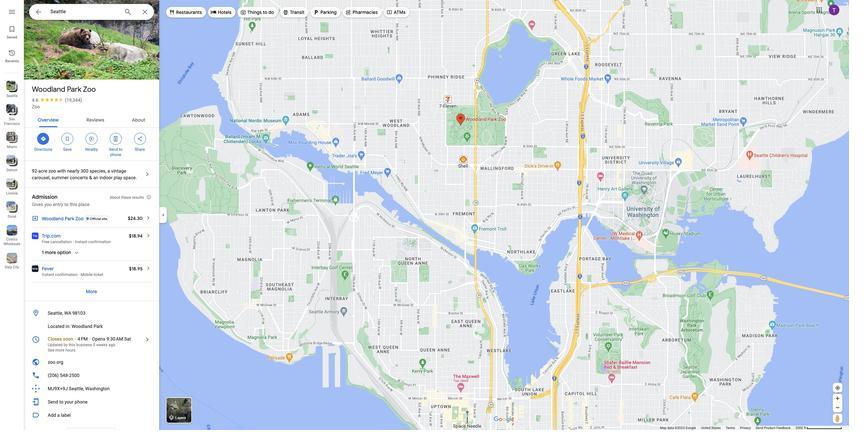 Task type: locate. For each thing, give the bounding box(es) containing it.
place
[[78, 202, 90, 207]]


[[283, 8, 289, 16]]

0 horizontal spatial seattle,
[[48, 311, 63, 316]]

doral
[[8, 215, 16, 219]]

2 up detroit
[[12, 159, 14, 164]]

about
[[132, 117, 145, 123], [110, 195, 120, 200]]

this left the place
[[70, 202, 77, 207]]

2 vertical spatial woodland
[[72, 324, 92, 329]]

4 2 places element from the top
[[7, 205, 14, 211]]

san
[[9, 117, 15, 121]]

site
[[102, 217, 107, 221]]

send for send product feedback
[[756, 427, 763, 430]]

1 horizontal spatial phone
[[110, 153, 121, 157]]

· for trip.com
[[73, 240, 74, 244]]

⋅ right '4 pm'
[[89, 337, 91, 342]]

· left mobile
[[79, 273, 80, 277]]

5 places element
[[7, 135, 14, 141]]

send inside button
[[48, 400, 58, 405]]

send left product
[[756, 427, 763, 430]]

costco
[[6, 237, 18, 242]]

things
[[247, 9, 262, 15]]

to right entry
[[64, 202, 68, 207]]

1 vertical spatial this
[[69, 343, 75, 348]]

none field inside seattle field
[[50, 8, 119, 16]]

zoo down the place
[[75, 216, 84, 222]]

send up add
[[48, 400, 58, 405]]

ago
[[109, 343, 115, 348]]

this up hours
[[69, 343, 75, 348]]

0 horizontal spatial about
[[110, 195, 120, 200]]

zoo down 4.6
[[32, 104, 40, 109]]

seattle
[[6, 94, 18, 98]]

1 vertical spatial seattle,
[[69, 387, 84, 392]]

reviews
[[86, 117, 104, 123]]

woodland park zoo
[[32, 85, 96, 94], [42, 216, 84, 222]]

play
[[114, 175, 122, 180]]

to left share
[[119, 147, 122, 152]]

1 vertical spatial a
[[57, 413, 60, 418]]

⋅ left '4 pm'
[[74, 337, 76, 342]]

information for woodland park zoo region
[[24, 307, 159, 409]]

0 vertical spatial ·
[[73, 240, 74, 244]]

1 vertical spatial about
[[110, 195, 120, 200]]

1 vertical spatial ·
[[79, 273, 80, 277]]

0 horizontal spatial send
[[48, 400, 58, 405]]

acre
[[38, 168, 47, 174]]

to left "your"
[[59, 400, 63, 405]]

about inside button
[[132, 117, 145, 123]]

updated
[[48, 343, 63, 348]]

seattle, down 2500
[[69, 387, 84, 392]]

1 vertical spatial send
[[48, 400, 58, 405]]

privacy button
[[740, 426, 751, 430]]

2 horizontal spatial send
[[756, 427, 763, 430]]

this
[[70, 202, 77, 207], [69, 343, 75, 348]]

send inside send to phone
[[109, 147, 118, 152]]

1 horizontal spatial instant
[[75, 240, 87, 244]]

2 places element
[[7, 84, 14, 90], [7, 159, 14, 165], [7, 182, 14, 188], [7, 205, 14, 211]]

closes soon ⋅ 4 pm ⋅ opens 9:30 am sat updated by this business 5 weeks ago see more hours
[[48, 337, 131, 353]]

zoo.org
[[48, 360, 63, 365]]

costco wholesale button
[[0, 223, 24, 248]]

0 vertical spatial phone
[[110, 153, 121, 157]]

2 for seattle
[[12, 85, 14, 90]]

4 2 from the top
[[12, 206, 14, 210]]

$24.30
[[128, 216, 143, 222]]

1 horizontal spatial a
[[107, 168, 110, 174]]

footer containing map data ©2023 google
[[660, 426, 796, 430]]

more inside the closes soon ⋅ 4 pm ⋅ opens 9:30 am sat updated by this business 5 weeks ago see more hours
[[55, 348, 65, 353]]

seattle, left wa
[[48, 311, 63, 316]]

seattle, wa 98103 button
[[24, 307, 159, 320]]

add a label button
[[24, 409, 159, 422]]

woodland down "you"
[[42, 216, 64, 222]]

1 2 places element from the top
[[7, 84, 14, 90]]

2 places element for seattle
[[7, 84, 14, 90]]

wholesale
[[4, 242, 20, 246]]

vintage
[[111, 168, 126, 174]]

about up 
[[132, 117, 145, 123]]

united states button
[[701, 426, 721, 430]]

5 down opens
[[93, 343, 95, 348]]

· for fever
[[79, 273, 80, 277]]

1 vertical spatial phone
[[75, 400, 88, 405]]

instant right cancellation
[[75, 240, 87, 244]]

2 2 places element from the top
[[7, 159, 14, 165]]

ft
[[804, 427, 806, 430]]

·
[[73, 240, 74, 244], [79, 273, 80, 277]]

zoo up reviews button
[[83, 85, 96, 94]]

$18.95
[[129, 266, 143, 272]]

1
[[42, 250, 44, 256]]

2 vertical spatial send
[[756, 427, 763, 430]]

0 vertical spatial a
[[107, 168, 110, 174]]

0 horizontal spatial confirmation
[[55, 273, 78, 277]]

1 horizontal spatial 5
[[93, 343, 95, 348]]

label
[[61, 413, 71, 418]]

phone down 
[[110, 153, 121, 157]]

about left the these
[[110, 195, 120, 200]]

send inside button
[[756, 427, 763, 430]]

restaurants
[[176, 9, 202, 15]]

300
[[81, 168, 88, 174]]

0 vertical spatial confirmation
[[88, 240, 111, 244]]

footer
[[660, 426, 796, 430]]

· right cancellation
[[73, 240, 74, 244]]

a up indoor
[[107, 168, 110, 174]]

woodland up 4.6 stars image
[[32, 85, 65, 94]]

0 vertical spatial 5
[[12, 136, 14, 141]]

send
[[109, 147, 118, 152], [48, 400, 58, 405], [756, 427, 763, 430]]

about these results image
[[147, 195, 151, 200]]

phone right "your"
[[75, 400, 88, 405]]

5 inside the closes soon ⋅ 4 pm ⋅ opens 9:30 am sat updated by this business 5 weeks ago see more hours
[[93, 343, 95, 348]]

send product feedback button
[[756, 426, 791, 430]]

official site
[[90, 217, 107, 221]]

tab list containing overview
[[24, 111, 159, 127]]

2000
[[796, 427, 803, 430]]

5 inside 5 places element
[[12, 136, 14, 141]]

1 horizontal spatial seattle,
[[69, 387, 84, 392]]

park down gives you entry to this place
[[65, 216, 74, 222]]

zoo.org link
[[24, 356, 159, 369]]

confirmation down official site
[[88, 240, 111, 244]]


[[240, 8, 246, 16]]

more down "updated"
[[55, 348, 65, 353]]

woodland
[[32, 85, 65, 94], [42, 216, 64, 222], [72, 324, 92, 329]]

phone inside send to phone
[[110, 153, 121, 157]]

0 horizontal spatial 5
[[12, 136, 14, 141]]

about for about these results
[[110, 195, 120, 200]]

2 up doral
[[12, 206, 14, 210]]

2 places element up detroit
[[7, 159, 14, 165]]

this inside the closes soon ⋅ 4 pm ⋅ opens 9:30 am sat updated by this business 5 weeks ago see more hours
[[69, 343, 75, 348]]

0 horizontal spatial phone
[[75, 400, 88, 405]]

to left the do
[[263, 9, 267, 15]]

park up opens
[[94, 324, 103, 329]]

0 horizontal spatial ⋅
[[74, 337, 76, 342]]

woodland up '4 pm'
[[72, 324, 92, 329]]

parking
[[320, 9, 337, 15]]

2 places element for detroit
[[7, 159, 14, 165]]

2 up livonia
[[12, 182, 14, 187]]

confirmation left mobile
[[55, 273, 78, 277]]

by
[[64, 343, 68, 348]]

2 places element for livonia
[[7, 182, 14, 188]]

a
[[107, 168, 110, 174], [57, 413, 60, 418]]

 transit
[[283, 8, 304, 16]]

a right add
[[57, 413, 60, 418]]

send down 
[[109, 147, 118, 152]]

2 places element up doral
[[7, 205, 14, 211]]

1 vertical spatial more
[[55, 348, 65, 353]]

5 up miami in the left of the page
[[12, 136, 14, 141]]

map data ©2023 google
[[660, 427, 696, 430]]

daly city
[[5, 265, 19, 270]]

1 vertical spatial woodland park zoo
[[42, 216, 84, 222]]

weeks
[[96, 343, 108, 348]]

cancellation
[[50, 240, 72, 244]]

concerts
[[70, 175, 88, 180]]

1 horizontal spatial ·
[[79, 273, 80, 277]]

send to your phone button
[[24, 396, 159, 409]]

product
[[764, 427, 776, 430]]


[[113, 135, 119, 143]]

2 places element up the 'seattle'
[[7, 84, 14, 90]]

wa
[[64, 311, 71, 316]]

2 vertical spatial zoo
[[75, 216, 84, 222]]

a inside 92-acre zoo with nearly 300 species, a vintage carousel, summer concerts & an indoor play space.
[[107, 168, 110, 174]]

more right 1
[[45, 250, 56, 256]]

add
[[48, 413, 56, 418]]

woodland park zoo up the '(19,344)'
[[32, 85, 96, 94]]

1 2 from the top
[[12, 85, 14, 90]]

(206)
[[48, 373, 59, 379]]

 things to do
[[240, 8, 274, 16]]

1 horizontal spatial about
[[132, 117, 145, 123]]

zoo button
[[32, 103, 40, 110]]

1 vertical spatial 5
[[93, 343, 95, 348]]

1 vertical spatial confirmation
[[55, 273, 78, 277]]

tab list inside google maps element
[[24, 111, 159, 127]]

list
[[0, 0, 24, 430]]

sat
[[124, 337, 131, 342]]

miami
[[7, 145, 17, 149]]

0 vertical spatial seattle,
[[48, 311, 63, 316]]

2 2 from the top
[[12, 159, 14, 164]]

phone inside button
[[75, 400, 88, 405]]

⋅
[[74, 337, 76, 342], [89, 337, 91, 342]]

free cancellation · instant confirmation
[[42, 240, 111, 244]]

about these results
[[110, 195, 144, 200]]

0 vertical spatial more
[[45, 250, 56, 256]]

list containing saved
[[0, 0, 24, 430]]

2 up the 'seattle'
[[12, 85, 14, 90]]

0 vertical spatial send
[[109, 147, 118, 152]]


[[386, 8, 392, 16]]

overview button
[[32, 111, 64, 127]]

actions for woodland park zoo region
[[24, 128, 159, 161]]

terms
[[726, 427, 735, 430]]

4.6 stars image
[[38, 98, 65, 102]]

more
[[45, 250, 56, 256], [55, 348, 65, 353]]

terms button
[[726, 426, 735, 430]]

1 horizontal spatial confirmation
[[88, 240, 111, 244]]

1 horizontal spatial send
[[109, 147, 118, 152]]

more button
[[79, 284, 104, 300]]

woodland park zoo down gives you entry to this place
[[42, 216, 84, 222]]

to inside the ' things to do'
[[263, 9, 267, 15]]

species,
[[90, 168, 106, 174]]

3 2 places element from the top
[[7, 182, 14, 188]]

instant down 'fever'
[[42, 273, 54, 277]]

0 horizontal spatial instant
[[42, 273, 54, 277]]

city
[[13, 265, 19, 270]]

2 vertical spatial park
[[94, 324, 103, 329]]

google account: tyler black  
(blacklashes1000@gmail.com) image
[[829, 5, 839, 15]]

3 2 from the top
[[12, 182, 14, 187]]

0 vertical spatial about
[[132, 117, 145, 123]]

park up the '(19,344)'
[[67, 85, 81, 94]]

mobile
[[81, 273, 93, 277]]

to inside send to your phone button
[[59, 400, 63, 405]]

about button
[[127, 111, 151, 127]]

5
[[12, 136, 14, 141], [93, 343, 95, 348]]

nearby
[[85, 147, 98, 152]]

to
[[263, 9, 267, 15], [119, 147, 122, 152], [64, 202, 68, 207], [59, 400, 63, 405]]

0 vertical spatial instant
[[75, 240, 87, 244]]

united
[[701, 427, 711, 430]]

located in: woodland park
[[48, 324, 103, 329]]

tab list
[[24, 111, 159, 127]]

1 horizontal spatial ⋅
[[89, 337, 91, 342]]

(206) 548-2500
[[48, 373, 79, 379]]

2 places element up livonia
[[7, 182, 14, 188]]

google maps element
[[0, 0, 849, 430]]

None field
[[50, 8, 119, 16]]

0 horizontal spatial ·
[[73, 240, 74, 244]]

0 vertical spatial woodland park zoo
[[32, 85, 96, 94]]

zoo
[[83, 85, 96, 94], [32, 104, 40, 109], [75, 216, 84, 222]]

woodland inside button
[[72, 324, 92, 329]]

19,344 reviews element
[[65, 98, 82, 103]]



Task type: describe. For each thing, give the bounding box(es) containing it.

[[345, 8, 351, 16]]

photo of woodland park zoo image
[[24, 0, 159, 85]]

to inside send to phone
[[119, 147, 122, 152]]


[[34, 7, 42, 17]]

2 places element for doral
[[7, 205, 14, 211]]

your
[[65, 400, 74, 405]]

zoom in image
[[835, 396, 840, 401]]

instant confirmation · mobile ticket
[[42, 273, 103, 277]]

show your location image
[[835, 385, 841, 391]]


[[137, 135, 143, 143]]

(206) 548-2500 button
[[24, 369, 159, 383]]

1 vertical spatial woodland
[[42, 216, 64, 222]]

2000 ft button
[[796, 427, 842, 430]]

united states
[[701, 427, 721, 430]]

2 ⋅ from the left
[[89, 337, 91, 342]]

recents button
[[0, 46, 24, 65]]

layers
[[175, 416, 186, 421]]

548-
[[60, 373, 69, 379]]

 restaurants
[[169, 8, 202, 16]]

show street view coverage image
[[833, 414, 842, 424]]

1 vertical spatial instant
[[42, 273, 54, 277]]


[[210, 8, 216, 16]]

0 horizontal spatial a
[[57, 413, 60, 418]]

livonia
[[6, 191, 18, 196]]

recents
[[5, 59, 19, 63]]

send to your phone
[[48, 400, 88, 405]]

pharmacies
[[353, 9, 378, 15]]

add a label
[[48, 413, 71, 418]]

seattle, inside button
[[48, 311, 63, 316]]

with
[[57, 168, 66, 174]]


[[40, 135, 46, 143]]

$18.94
[[129, 233, 143, 239]]

data
[[667, 427, 674, 430]]

photos
[[61, 66, 77, 72]]

mj9x+9j seattle, washington
[[48, 387, 110, 392]]

92-
[[32, 168, 38, 174]]

4 pm
[[78, 337, 88, 342]]

mj9x+9j
[[48, 387, 68, 392]]

98103
[[72, 311, 85, 316]]

admission
[[32, 194, 57, 201]]

footer inside google maps element
[[660, 426, 796, 430]]

states
[[711, 427, 721, 430]]

overview
[[38, 117, 59, 123]]

free
[[42, 240, 49, 244]]

107,590
[[41, 66, 60, 72]]

soon
[[63, 337, 73, 342]]

0 vertical spatial woodland
[[32, 85, 65, 94]]

seattle, wa 98103
[[48, 311, 85, 316]]

located in: woodland park button
[[24, 320, 159, 333]]

woodland park zoo main content
[[24, 0, 159, 430]]

4.6
[[32, 98, 38, 103]]

more inside button
[[45, 250, 56, 256]]

 search field
[[29, 4, 154, 21]]

107,590 photos button
[[29, 63, 80, 75]]


[[64, 135, 70, 143]]

send for send to phone
[[109, 147, 118, 152]]

francisco
[[4, 122, 20, 126]]

2 for detroit
[[12, 159, 14, 164]]

reviews button
[[81, 111, 109, 127]]

0 vertical spatial zoo
[[83, 85, 96, 94]]

menu image
[[8, 8, 16, 16]]

detroit
[[6, 168, 17, 172]]

these
[[121, 195, 131, 200]]

2 for livonia
[[12, 182, 14, 187]]

costco wholesale
[[4, 237, 20, 246]]

san francisco
[[4, 117, 20, 126]]

2 for doral
[[12, 206, 14, 210]]

saved
[[7, 35, 17, 39]]

collapse side panel image
[[160, 212, 167, 219]]

0 vertical spatial this
[[70, 202, 77, 207]]

nearly
[[67, 168, 79, 174]]

entry
[[53, 202, 63, 207]]

transit
[[290, 9, 304, 15]]

park inside button
[[94, 324, 103, 329]]

1 vertical spatial zoo
[[32, 104, 40, 109]]

saved button
[[0, 23, 24, 41]]

0 vertical spatial park
[[67, 85, 81, 94]]

gives you entry to this place
[[32, 202, 90, 207]]

107,590 photos
[[41, 66, 77, 72]]

directions
[[34, 147, 52, 152]]

8 places element
[[7, 107, 14, 113]]

92-acre zoo with nearly 300 species, a vintage carousel, summer concerts & an indoor play space.
[[32, 168, 137, 180]]

hours
[[65, 348, 76, 353]]

zoom out image
[[835, 406, 840, 411]]

1 vertical spatial park
[[65, 216, 74, 222]]

daly
[[5, 265, 12, 270]]

do
[[268, 9, 274, 15]]

seattle, inside button
[[69, 387, 84, 392]]


[[89, 135, 95, 143]]

send to phone
[[109, 147, 122, 157]]

1 ⋅ from the left
[[74, 337, 76, 342]]

google
[[686, 427, 696, 430]]

ticket
[[94, 273, 103, 277]]

closes
[[48, 337, 62, 342]]

summer
[[52, 175, 69, 180]]

option
[[57, 250, 71, 256]]

trip.com
[[42, 233, 61, 239]]

 atms
[[386, 8, 406, 16]]

business
[[76, 343, 92, 348]]

privacy
[[740, 427, 751, 430]]

results
[[132, 195, 144, 200]]

send for send to your phone
[[48, 400, 58, 405]]

Seattle field
[[29, 4, 154, 20]]

2000 ft
[[796, 427, 806, 430]]

about for about
[[132, 117, 145, 123]]

gives
[[32, 202, 43, 207]]



Task type: vqa. For each thing, say whether or not it's contained in the screenshot.


